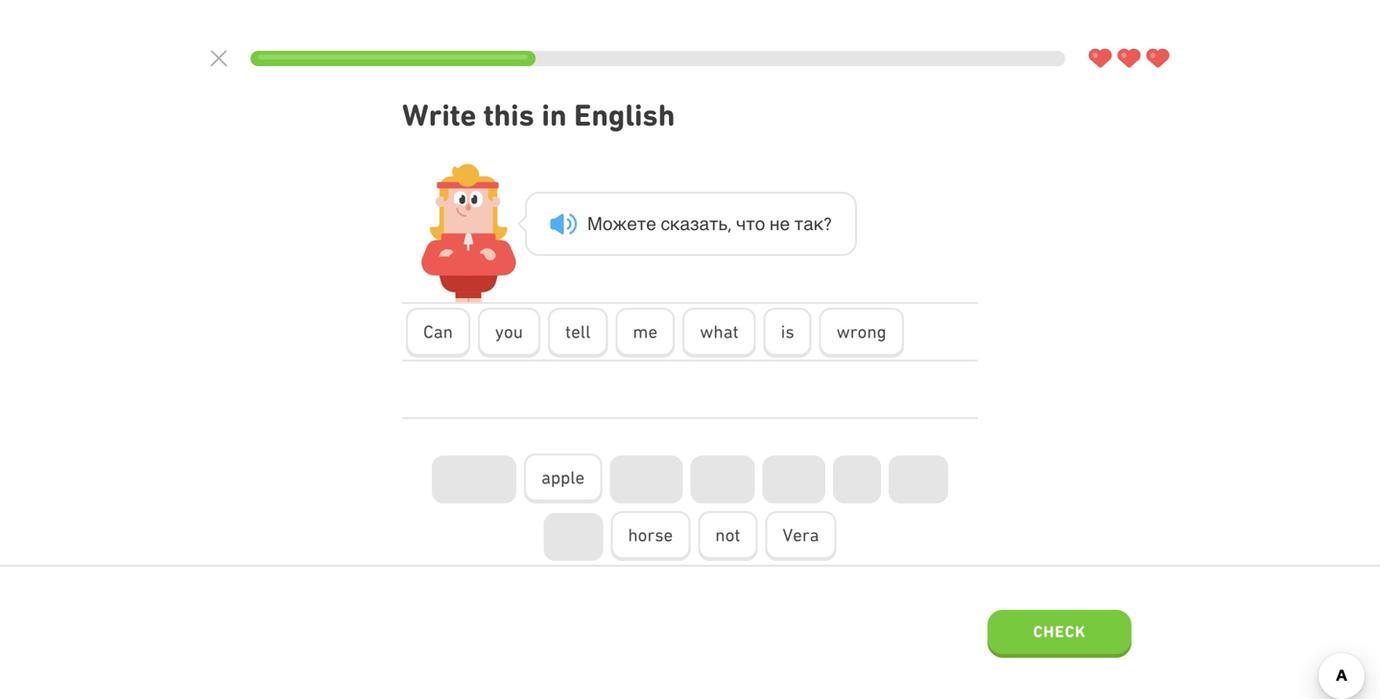 Task type: vqa. For each thing, say whether or not it's contained in the screenshot.
Blog link
no



Task type: describe. For each thing, give the bounding box(es) containing it.
write this in english
[[402, 97, 675, 133]]

м о ж е т е с к а з а т ь ,
[[588, 214, 732, 234]]

2 а from the left
[[699, 214, 709, 234]]

wrong
[[837, 322, 887, 342]]

apple button
[[524, 454, 602, 504]]

apple
[[541, 468, 585, 488]]

tell
[[565, 322, 591, 342]]

write
[[402, 97, 476, 133]]

horse
[[628, 525, 673, 546]]

this
[[484, 97, 535, 133]]

me button
[[616, 308, 675, 358]]

vera button
[[766, 512, 837, 562]]

wrong button
[[820, 308, 904, 358]]

you
[[495, 322, 523, 342]]

is button
[[764, 308, 812, 358]]

с
[[661, 214, 670, 234]]

1 о from the left
[[603, 214, 613, 234]]

what
[[700, 322, 739, 342]]

horse button
[[611, 512, 690, 562]]

check
[[1034, 623, 1086, 642]]

english
[[574, 97, 675, 133]]

can
[[423, 322, 453, 342]]

can button
[[406, 308, 470, 358]]

,
[[728, 214, 732, 234]]

з
[[690, 214, 699, 234]]

what button
[[683, 308, 756, 358]]

3 е from the left
[[780, 214, 790, 234]]



Task type: locate. For each thing, give the bounding box(es) containing it.
а left ь
[[699, 214, 709, 234]]

is
[[781, 322, 795, 342]]

2 о from the left
[[755, 214, 765, 234]]

1 horizontal spatial а
[[699, 214, 709, 234]]

1 т from the left
[[637, 214, 646, 234]]

т right н
[[795, 214, 804, 234]]

1 е from the left
[[627, 214, 637, 234]]

0 horizontal spatial о
[[603, 214, 613, 234]]

ч т о
[[736, 214, 765, 234]]

tell button
[[548, 308, 608, 358]]

0 horizontal spatial а
[[680, 214, 690, 234]]

о left с
[[603, 214, 613, 234]]

к right н
[[814, 214, 824, 234]]

1 к from the left
[[670, 214, 680, 234]]

а
[[680, 214, 690, 234], [699, 214, 709, 234], [804, 214, 814, 234]]

not
[[715, 525, 741, 546]]

т
[[637, 214, 646, 234], [709, 214, 719, 234], [746, 214, 755, 234], [795, 214, 804, 234]]

2 к from the left
[[814, 214, 824, 234]]

?
[[824, 214, 832, 234]]

ж
[[613, 214, 627, 234]]

о
[[603, 214, 613, 234], [755, 214, 765, 234]]

т left "," in the right of the page
[[709, 214, 719, 234]]

ь
[[719, 214, 728, 234]]

т right "," in the right of the page
[[746, 214, 755, 234]]

check button
[[988, 611, 1132, 659]]

3 т from the left
[[746, 214, 755, 234]]

1 horizontal spatial о
[[755, 214, 765, 234]]

in
[[542, 97, 567, 133]]

progress bar
[[251, 51, 1066, 66]]

4 т from the left
[[795, 214, 804, 234]]

е
[[627, 214, 637, 234], [646, 214, 657, 234], [780, 214, 790, 234]]

2 horizontal spatial а
[[804, 214, 814, 234]]

н
[[770, 214, 780, 234]]

т right 'ж'
[[637, 214, 646, 234]]

а left the ?
[[804, 214, 814, 234]]

1 horizontal spatial к
[[814, 214, 824, 234]]

3 а from the left
[[804, 214, 814, 234]]

1 horizontal spatial е
[[646, 214, 657, 234]]

н е т а к ?
[[770, 214, 832, 234]]

2 т from the left
[[709, 214, 719, 234]]

0 horizontal spatial к
[[670, 214, 680, 234]]

vera
[[783, 525, 819, 546]]

а right с
[[680, 214, 690, 234]]

2 horizontal spatial е
[[780, 214, 790, 234]]

о left н
[[755, 214, 765, 234]]

2 е from the left
[[646, 214, 657, 234]]

ч
[[736, 214, 746, 234]]

м
[[588, 214, 603, 234]]

к left з
[[670, 214, 680, 234]]

0 horizontal spatial е
[[627, 214, 637, 234]]

not button
[[698, 512, 758, 562]]

1 а from the left
[[680, 214, 690, 234]]

you button
[[478, 308, 541, 358]]

к
[[670, 214, 680, 234], [814, 214, 824, 234]]

me
[[633, 322, 658, 342]]



